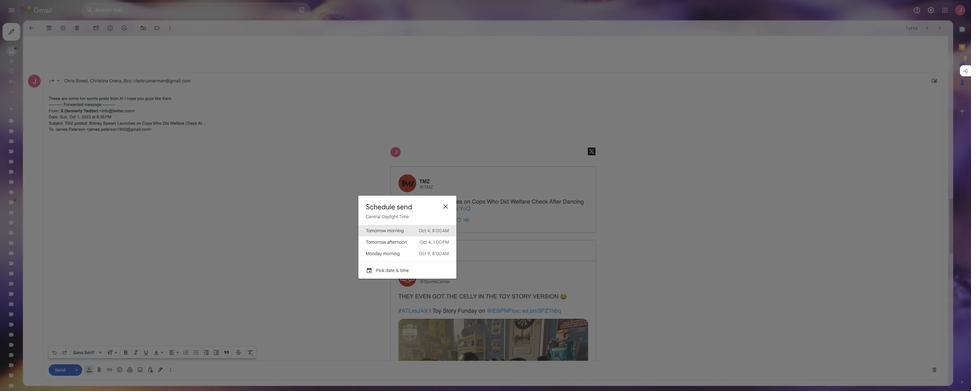 Task type: describe. For each thing, give the bounding box(es) containing it.
some
[[69, 96, 79, 101]]

schedule send
[[366, 203, 412, 211]]

8:00 am for oct 9, 8:00 am
[[432, 251, 449, 257]]

menu item containing monday morning
[[358, 248, 457, 259]]

@espnplus link
[[487, 308, 519, 314]]

oct inside ---------- forwarded message --------- from: x (formerly twitter) <info@twitter.com> date: sun, oct 1, 2023 at 8:35 pm subject: tmz posted: britney spears launches on cops who did welfare check af... to: james peterson <james.peterson1902@gmail.com>
[[69, 115, 76, 120]]

who inside ---------- forwarded message --------- from: x (formerly twitter) <info@twitter.com> date: sun, oct 1, 2023 at 8:35 pm subject: tmz posted: britney spears launches on cops who did welfare check af... to: james peterson <james.peterson1902@gmail.com>
[[153, 121, 162, 126]]

britney inside britney spears launches on cops who did welfare check after dancing with knives
[[399, 199, 416, 205]]

morning for tomorrow morning
[[387, 228, 404, 234]]

cops inside ---------- forwarded message --------- from: x (formerly twitter) <info@twitter.com> date: sun, oct 1, 2023 at 8:35 pm subject: tmz posted: britney spears launches on cops who did welfare check af... to: james peterson <james.peterson1902@gmail.com>
[[142, 121, 152, 126]]

espn reposted link
[[391, 240, 596, 262]]

8 - from the left
[[58, 102, 60, 107]]

6 - from the left
[[56, 102, 57, 107]]

after
[[550, 199, 562, 205]]

@sportscenter
[[420, 279, 450, 284]]

16 - from the left
[[109, 102, 111, 107]]

#atlvsjax link
[[399, 308, 428, 314]]

oct 9, 8:00 am
[[419, 251, 449, 257]]

1,
[[77, 115, 80, 120]]

archive image
[[46, 25, 52, 31]]

4, for 1:00 pm
[[428, 239, 432, 245]]

did inside britney spears launches on cops who did welfare check after dancing with knives
[[501, 199, 509, 205]]

tmz @tmz
[[420, 179, 433, 190]]

toy
[[433, 308, 442, 314]]

97 link
[[405, 218, 410, 224]]

1:00 pm
[[433, 239, 449, 245]]

date
[[386, 268, 395, 273]]

9 - from the left
[[60, 102, 61, 107]]

97
[[405, 218, 410, 223]]

central
[[366, 214, 381, 220]]

15 - from the left
[[108, 102, 109, 107]]

7
[[906, 26, 908, 30]]

with
[[399, 206, 409, 212]]

launches inside britney spears launches on cops who did welfare check after dancing with knives
[[438, 199, 463, 205]]

pick
[[376, 268, 385, 273]]

send
[[397, 203, 412, 211]]

britney spears launches on cops who did welfare check after dancing with knives
[[399, 199, 584, 212]]

cops inside britney spears launches on cops who did welfare check after dancing with knives
[[472, 199, 486, 205]]

af...
[[198, 121, 206, 126]]

check inside britney spears launches on cops who did welfare check after dancing with knives
[[532, 199, 548, 205]]

@espnplus
[[487, 308, 519, 314]]

tomorrow morning
[[366, 228, 404, 234]]

x
[[61, 109, 63, 113]]

toy
[[499, 293, 510, 300]]

2 horizontal spatial on
[[479, 308, 485, 314]]

8:35 pm
[[97, 115, 111, 120]]

18 - from the left
[[112, 102, 114, 107]]

street
[[76, 78, 88, 84]]

tmz inside ---------- forwarded message --------- from: x (formerly twitter) <info@twitter.com> date: sun, oct 1, 2023 at 8:35 pm subject: tmz posted: britney spears launches on cops who did welfare check af... to: james peterson <james.peterson1902@gmail.com>
[[65, 121, 73, 126]]

older image
[[937, 25, 944, 31]]

schedule
[[366, 203, 395, 211]]

afternoon
[[387, 239, 407, 245]]

x!
[[120, 96, 124, 101]]

from:
[[49, 109, 60, 113]]

did inside ---------- forwarded message --------- from: x (formerly twitter) <info@twitter.com> date: sun, oct 1, 2023 at 8:35 pm subject: tmz posted: britney spears launches on cops who did welfare check af... to: james peterson <james.peterson1902@gmail.com>
[[163, 121, 169, 126]]

overa
[[109, 78, 121, 84]]

knives
[[410, 206, 428, 212]]

sports
[[87, 96, 98, 101]]

#atlvsjax
[[399, 308, 428, 314]]

tmz inside tmz @tmz
[[420, 179, 430, 185]]

they
[[399, 293, 414, 300]]

welfare inside britney spears launches on cops who did welfare check after dancing with knives
[[511, 199, 530, 205]]

at
[[92, 115, 95, 120]]

in
[[479, 293, 484, 300]]

story
[[443, 308, 457, 314]]

9,
[[428, 251, 431, 257]]

13 - from the left
[[105, 102, 107, 107]]

spears inside britney spears launches on cops who did welfare check after dancing with knives
[[418, 199, 436, 205]]

2 the from the left
[[486, 293, 497, 300]]

these
[[49, 96, 60, 101]]

peterson
[[69, 127, 85, 132]]

menu item containing tomorrow morning
[[358, 225, 457, 236]]

date:
[[49, 115, 59, 120]]

sportscenter's avatar image
[[399, 269, 416, 287]]

12 - from the left
[[104, 102, 105, 107]]

james
[[55, 127, 68, 132]]

|
[[430, 308, 431, 314]]

daylight
[[382, 214, 398, 220]]

who inside britney spears launches on cops who did welfare check after dancing with knives
[[487, 199, 499, 205]]

even
[[415, 293, 431, 300]]

espn reposted
[[413, 249, 440, 253]]

got
[[433, 293, 445, 300]]

7 - from the left
[[57, 102, 58, 107]]

😂 image
[[560, 294, 567, 301]]

14 - from the left
[[107, 102, 108, 107]]

spears inside ---------- forwarded message --------- from: x (formerly twitter) <info@twitter.com> date: sun, oct 1, 2023 at 8:35 pm subject: tmz posted: britney spears launches on cops who did welfare check af... to: james peterson <james.peterson1902@gmail.com>
[[103, 121, 116, 126]]

monday
[[366, 251, 382, 257]]

on inside ---------- forwarded message --------- from: x (formerly twitter) <info@twitter.com> date: sun, oct 1, 2023 at 8:35 pm subject: tmz posted: britney spears launches on cops who did welfare check af... to: james peterson <james.peterson1902@gmail.com>
[[137, 121, 141, 126]]

tomorrow for tomorrow afternoon
[[366, 239, 386, 245]]

17 - from the left
[[111, 102, 112, 107]]

version
[[533, 293, 559, 300]]

<james.peterson1902@gmail.com>
[[86, 127, 152, 132]]

4 - from the left
[[53, 102, 54, 107]]

19 - from the left
[[114, 102, 115, 107]]

christina
[[90, 78, 108, 84]]

sun,
[[60, 115, 68, 120]]

forwarded
[[64, 102, 83, 107]]

add to tasks image
[[121, 25, 127, 31]]

guys
[[145, 96, 154, 101]]

2 , from the left
[[121, 78, 123, 84]]



Task type: locate. For each thing, give the bounding box(es) containing it.
es.pn/3pz7nbq link
[[523, 308, 561, 314]]

0 horizontal spatial welfare
[[170, 121, 184, 126]]

1 vertical spatial morning
[[383, 251, 400, 257]]

posted:
[[74, 121, 88, 126]]

posts
[[99, 96, 109, 101]]

8:00 am up 1:00 pm
[[432, 228, 449, 234]]

1 vertical spatial 4,
[[428, 239, 432, 245]]

(formerly
[[65, 109, 83, 113]]

oct 4, 1:00 pm
[[420, 239, 449, 245]]

like image
[[456, 217, 462, 223]]

100 link
[[462, 218, 470, 224]]

cops
[[142, 121, 152, 126], [472, 199, 486, 205]]

4, for 8:00 am
[[428, 228, 431, 234]]

tomorrow
[[366, 228, 386, 234], [366, 239, 386, 245]]

are
[[61, 96, 67, 101]]

subject:
[[49, 121, 64, 126]]

1 8:00 am from the top
[[432, 228, 449, 234]]

es.pn/3pz7nbq
[[523, 308, 561, 314]]

0 vertical spatial launches
[[117, 121, 135, 126]]

1 - from the left
[[49, 102, 50, 107]]

1 horizontal spatial britney
[[399, 199, 416, 205]]

---------- forwarded message --------- from: x (formerly twitter) <info@twitter.com> date: sun, oct 1, 2023 at 8:35 pm subject: tmz posted: britney spears launches on cops who did welfare check af... to: james peterson <james.peterson1902@gmail.com>
[[49, 102, 206, 132]]

oct 4, 8:00 am
[[419, 228, 449, 234]]

tomorrow for tomorrow morning
[[366, 228, 386, 234]]

8:00 am
[[432, 228, 449, 234], [432, 251, 449, 257]]

tab list
[[954, 20, 972, 368]]

0 horizontal spatial tmz
[[65, 121, 73, 126]]

on right the funday at left
[[479, 308, 485, 314]]

5 - from the left
[[54, 102, 56, 107]]

@tmz
[[420, 185, 433, 190]]

0 vertical spatial did
[[163, 121, 169, 126]]

snooze image
[[107, 25, 113, 31]]

spears down 8:35 pm
[[103, 121, 116, 126]]

morning
[[387, 228, 404, 234], [383, 251, 400, 257]]

dancing
[[563, 199, 584, 205]]

schedule send dialog
[[358, 196, 457, 279]]

oct up oct 4, 1:00 pm
[[419, 228, 426, 234]]

1 menu item from the top
[[358, 225, 457, 236]]

10 - from the left
[[61, 102, 63, 107]]

0 vertical spatial 8:00 am
[[432, 228, 449, 234]]

0 vertical spatial britney
[[89, 121, 102, 126]]

1 horizontal spatial launches
[[438, 199, 463, 205]]

from
[[110, 96, 118, 101]]

of
[[909, 26, 913, 30]]

espn's avatar image
[[399, 245, 409, 255]]

1 horizontal spatial cops
[[472, 199, 486, 205]]

0 vertical spatial on
[[137, 121, 141, 126]]

0 horizontal spatial check
[[185, 121, 197, 126]]

tmz
[[65, 121, 73, 126], [420, 179, 430, 185]]

settings image
[[928, 6, 935, 14]]

1 vertical spatial tomorrow
[[366, 239, 386, 245]]

to:
[[49, 127, 54, 132]]

tmz right tmz's avatar
[[420, 179, 430, 185]]

1 horizontal spatial check
[[532, 199, 548, 205]]

1 vertical spatial welfare
[[511, 199, 530, 205]]

britney
[[89, 121, 102, 126], [399, 199, 416, 205]]

launches up the tmz.me/kjocycq
[[438, 199, 463, 205]]

they even got the celly in the toy story version
[[399, 293, 560, 300]]

,
[[88, 78, 89, 84], [121, 78, 123, 84]]

tomorrow down central
[[366, 228, 386, 234]]

on up 100
[[464, 199, 471, 205]]

story
[[512, 293, 531, 300]]

1 , from the left
[[88, 78, 89, 84]]

chris street , christina overa , bcc: clarkrunnerman@gmail.com
[[64, 78, 191, 84]]

oct left the 9,
[[419, 251, 427, 257]]

morning for monday morning
[[383, 251, 400, 257]]

time
[[400, 268, 409, 273]]

0 horizontal spatial who
[[153, 121, 162, 126]]

search mail image
[[83, 4, 95, 16]]

did
[[163, 121, 169, 126], [501, 199, 509, 205]]

check left af...
[[185, 121, 197, 126]]

delete image
[[74, 25, 80, 31]]

launches inside ---------- forwarded message --------- from: x (formerly twitter) <info@twitter.com> date: sun, oct 1, 2023 at 8:35 pm subject: tmz posted: britney spears launches on cops who did welfare check af... to: james peterson <james.peterson1902@gmail.com>
[[117, 121, 135, 126]]

navigation
[[0, 20, 76, 391]]

menu item
[[358, 225, 457, 236], [358, 236, 457, 248], [358, 248, 457, 259]]

bcc:
[[124, 78, 133, 84]]

britney down at
[[89, 121, 102, 126]]

twitter)
[[84, 109, 98, 113]]

check left "after"
[[532, 199, 548, 205]]

oct for tomorrow afternoon
[[420, 239, 427, 245]]

welfare inside ---------- forwarded message --------- from: x (formerly twitter) <info@twitter.com> date: sun, oct 1, 2023 at 8:35 pm subject: tmz posted: britney spears launches on cops who did welfare check af... to: james peterson <james.peterson1902@gmail.com>
[[170, 121, 184, 126]]

clarkrunnerman@gmail.com
[[134, 78, 191, 84]]

tmz.me/kjocycq link
[[429, 206, 471, 212]]

reply image
[[399, 217, 405, 223]]

1 horizontal spatial tmz
[[420, 179, 430, 185]]

<info@twitter.com>
[[99, 109, 135, 113]]

11 - from the left
[[103, 102, 104, 107]]

0 vertical spatial tmz
[[65, 121, 73, 126]]

0 vertical spatial welfare
[[170, 121, 184, 126]]

1 vertical spatial did
[[501, 199, 509, 205]]

2023
[[82, 115, 91, 120]]

tmz's avatar image
[[399, 174, 416, 192]]

check inside ---------- forwarded message --------- from: x (formerly twitter) <info@twitter.com> date: sun, oct 1, 2023 at 8:35 pm subject: tmz posted: britney spears launches on cops who did welfare check af... to: james peterson <james.peterson1902@gmail.com>
[[185, 121, 197, 126]]

time
[[399, 214, 409, 220]]

, left christina
[[88, 78, 89, 84]]

britney up with
[[399, 199, 416, 205]]

report spam image
[[60, 25, 66, 31]]

1 horizontal spatial on
[[464, 199, 471, 205]]

0 horizontal spatial launches
[[117, 121, 135, 126]]

1 vertical spatial britney
[[399, 199, 416, 205]]

100
[[462, 218, 470, 223]]

sportscenter
[[420, 274, 452, 279]]

central daylight time
[[366, 214, 409, 220]]

menu containing tomorrow morning
[[358, 225, 457, 279]]

0 vertical spatial cops
[[142, 121, 152, 126]]

0 horizontal spatial spears
[[103, 121, 116, 126]]

3 menu item from the top
[[358, 248, 457, 259]]

these are some fun sports posts from x! i hope you guys like them
[[49, 96, 173, 101]]

advanced search options image
[[296, 4, 308, 16]]

reposted
[[425, 249, 440, 253]]

1 horizontal spatial welfare
[[511, 199, 530, 205]]

2 tomorrow from the top
[[366, 239, 386, 245]]

0 vertical spatial tomorrow
[[366, 228, 386, 234]]

message
[[85, 102, 101, 107]]

like
[[155, 96, 161, 101]]

the right in at the bottom of the page
[[486, 293, 497, 300]]

0 horizontal spatial did
[[163, 121, 169, 126]]

menu item containing tomorrow afternoon
[[358, 236, 457, 248]]

1 vertical spatial launches
[[438, 199, 463, 205]]

#atlvsjax | toy story funday on @espnplus : es.pn/3pz7nbq
[[399, 308, 561, 314]]

on up <james.peterson1902@gmail.com>
[[137, 121, 141, 126]]

0 horizontal spatial on
[[137, 121, 141, 126]]

1 vertical spatial tmz
[[420, 179, 430, 185]]

menu
[[358, 225, 457, 279]]

1 vertical spatial cops
[[472, 199, 486, 205]]

0 horizontal spatial ,
[[88, 78, 89, 84]]

schedule send heading
[[366, 203, 412, 211]]

0 vertical spatial 4,
[[428, 228, 431, 234]]

on
[[137, 121, 141, 126], [464, 199, 471, 205], [479, 308, 485, 314]]

4, up oct 4, 1:00 pm
[[428, 228, 431, 234]]

0 vertical spatial who
[[153, 121, 162, 126]]

4, up reposted
[[428, 239, 432, 245]]

3 - from the left
[[51, 102, 53, 107]]

:
[[519, 308, 521, 314]]

2 vertical spatial on
[[479, 308, 485, 314]]

0 vertical spatial morning
[[387, 228, 404, 234]]

launches
[[117, 121, 135, 126], [438, 199, 463, 205]]

1 horizontal spatial ,
[[121, 78, 123, 84]]

spears up knives
[[418, 199, 436, 205]]

None search field
[[82, 3, 311, 18]]

tomorrow afternoon
[[366, 239, 407, 245]]

fun
[[80, 96, 86, 101]]

spears
[[103, 121, 116, 126], [418, 199, 436, 205]]

8:00 am right the 9,
[[432, 251, 449, 257]]

oct
[[69, 115, 76, 120], [419, 228, 426, 234], [420, 239, 427, 245], [419, 251, 427, 257]]

menu item down 97 link
[[358, 225, 457, 236]]

menu item down the "afternoon"
[[358, 248, 457, 259]]

you
[[137, 96, 144, 101]]

newer image
[[924, 25, 931, 31]]

63
[[914, 26, 918, 30]]

0 vertical spatial spears
[[103, 121, 116, 126]]

1 vertical spatial spears
[[418, 199, 436, 205]]

oct left 1,
[[69, 115, 76, 120]]

2 menu item from the top
[[358, 236, 457, 248]]

1 horizontal spatial did
[[501, 199, 509, 205]]

pick date & time
[[376, 268, 409, 273]]

1 the from the left
[[446, 293, 458, 300]]

oct for monday morning
[[419, 251, 427, 257]]

celly
[[459, 293, 477, 300]]

the
[[446, 293, 458, 300], [486, 293, 497, 300]]

britney inside ---------- forwarded message --------- from: x (formerly twitter) <info@twitter.com> date: sun, oct 1, 2023 at 8:35 pm subject: tmz posted: britney spears launches on cops who did welfare check af... to: james peterson <james.peterson1902@gmail.com>
[[89, 121, 102, 126]]

chris
[[64, 78, 75, 84]]

sportscenter's video image
[[399, 319, 588, 391]]

1 vertical spatial check
[[532, 199, 548, 205]]

morning up the "afternoon"
[[387, 228, 404, 234]]

launches up <james.peterson1902@gmail.com>
[[117, 121, 135, 126]]

1 tomorrow from the top
[[366, 228, 386, 234]]

oct up espn reposted
[[420, 239, 427, 245]]

7 of 63
[[906, 26, 918, 30]]

&
[[396, 268, 399, 273]]

0 vertical spatial check
[[185, 121, 197, 126]]

funday
[[458, 308, 477, 314]]

0 horizontal spatial the
[[446, 293, 458, 300]]

1 vertical spatial on
[[464, 199, 471, 205]]

on inside britney spears launches on cops who did welfare check after dancing with knives
[[464, 199, 471, 205]]

, left the bcc:
[[121, 78, 123, 84]]

1 horizontal spatial spears
[[418, 199, 436, 205]]

back to inbox image
[[28, 25, 34, 31]]

check
[[185, 121, 197, 126], [532, 199, 548, 205]]

1 horizontal spatial the
[[486, 293, 497, 300]]

espn
[[413, 249, 424, 253]]

2 - from the left
[[50, 102, 51, 107]]

oct for tomorrow morning
[[419, 228, 426, 234]]

1 vertical spatial who
[[487, 199, 499, 205]]

0 horizontal spatial britney
[[89, 121, 102, 126]]

Message Body text field
[[49, 89, 938, 391]]

them
[[162, 96, 172, 101]]

1 vertical spatial 8:00 am
[[432, 251, 449, 257]]

1 horizontal spatial who
[[487, 199, 499, 205]]

2 8:00 am from the top
[[432, 251, 449, 257]]

-
[[49, 102, 50, 107], [50, 102, 51, 107], [51, 102, 53, 107], [53, 102, 54, 107], [54, 102, 56, 107], [56, 102, 57, 107], [57, 102, 58, 107], [58, 102, 60, 107], [60, 102, 61, 107], [61, 102, 63, 107], [103, 102, 104, 107], [104, 102, 105, 107], [105, 102, 107, 107], [107, 102, 108, 107], [108, 102, 109, 107], [109, 102, 111, 107], [111, 102, 112, 107], [112, 102, 114, 107], [114, 102, 115, 107]]

tmz.me/kjocycq
[[429, 206, 471, 212]]

0 horizontal spatial cops
[[142, 121, 152, 126]]

menu item up espn at left bottom
[[358, 236, 457, 248]]

tmz down sun,
[[65, 121, 73, 126]]

sportscenter @sportscenter
[[420, 274, 452, 284]]

8:00 am for oct 4, 8:00 am
[[432, 228, 449, 234]]

morning down tomorrow afternoon
[[383, 251, 400, 257]]

the right got
[[446, 293, 458, 300]]

4,
[[428, 228, 431, 234], [428, 239, 432, 245]]

tomorrow up monday
[[366, 239, 386, 245]]



Task type: vqa. For each thing, say whether or not it's contained in the screenshot.
Oct 9, 8:00 AM
yes



